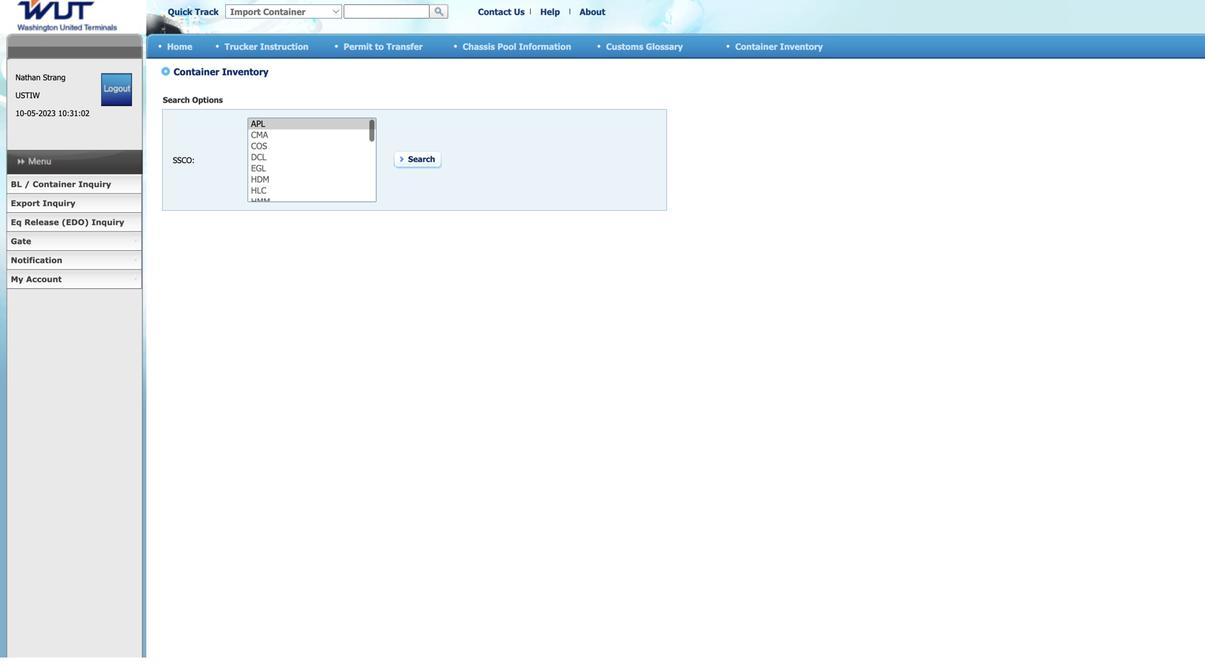Task type: vqa. For each thing, say whether or not it's contained in the screenshot.
Chassis Pool Information link
no



Task type: locate. For each thing, give the bounding box(es) containing it.
about
[[580, 6, 606, 17]]

customs glossary
[[606, 41, 683, 51]]

strang
[[43, 72, 66, 82]]

my
[[11, 275, 23, 284]]

track
[[195, 6, 219, 17]]

container up export inquiry
[[33, 179, 76, 189]]

1 horizontal spatial container
[[736, 41, 778, 51]]

inquiry for (edo)
[[92, 217, 124, 227]]

account
[[26, 275, 62, 284]]

export inquiry link
[[6, 194, 142, 213]]

contact us
[[478, 6, 525, 17]]

chassis pool information
[[463, 41, 572, 51]]

0 vertical spatial inquiry
[[78, 179, 111, 189]]

login image
[[101, 73, 132, 106]]

eq release (edo) inquiry link
[[6, 213, 142, 232]]

pool
[[498, 41, 517, 51]]

0 vertical spatial container
[[736, 41, 778, 51]]

1 vertical spatial container
[[33, 179, 76, 189]]

inquiry
[[78, 179, 111, 189], [43, 198, 75, 208], [92, 217, 124, 227]]

container left inventory on the top right of page
[[736, 41, 778, 51]]

glossary
[[646, 41, 683, 51]]

bl
[[11, 179, 22, 189]]

transfer
[[387, 41, 423, 51]]

release
[[24, 217, 59, 227]]

quick track
[[168, 6, 219, 17]]

2023
[[39, 108, 56, 118]]

us
[[514, 6, 525, 17]]

eq release (edo) inquiry
[[11, 217, 124, 227]]

inquiry right '(edo)'
[[92, 217, 124, 227]]

trucker instruction
[[225, 41, 309, 51]]

quick
[[168, 6, 192, 17]]

None text field
[[344, 4, 430, 19]]

gate
[[11, 236, 31, 246]]

inquiry down 'bl / container inquiry'
[[43, 198, 75, 208]]

container inventory
[[736, 41, 823, 51]]

2 vertical spatial inquiry
[[92, 217, 124, 227]]

export
[[11, 198, 40, 208]]

inquiry up export inquiry link on the left
[[78, 179, 111, 189]]

container
[[736, 41, 778, 51], [33, 179, 76, 189]]

permit to transfer
[[344, 41, 423, 51]]

export inquiry
[[11, 198, 75, 208]]

10-05-2023 10:31:02
[[16, 108, 90, 118]]

trucker
[[225, 41, 258, 51]]

gate link
[[6, 232, 142, 251]]



Task type: describe. For each thing, give the bounding box(es) containing it.
bl / container inquiry
[[11, 179, 111, 189]]

(edo)
[[62, 217, 89, 227]]

10-
[[16, 108, 27, 118]]

help link
[[541, 6, 560, 17]]

nathan
[[16, 72, 41, 82]]

help
[[541, 6, 560, 17]]

customs
[[606, 41, 644, 51]]

chassis
[[463, 41, 495, 51]]

home
[[167, 41, 192, 51]]

about link
[[580, 6, 606, 17]]

inquiry for container
[[78, 179, 111, 189]]

instruction
[[260, 41, 309, 51]]

contact us link
[[478, 6, 525, 17]]

my account link
[[6, 270, 142, 289]]

inventory
[[780, 41, 823, 51]]

permit
[[344, 41, 373, 51]]

1 vertical spatial inquiry
[[43, 198, 75, 208]]

notification link
[[6, 251, 142, 270]]

05-
[[27, 108, 39, 118]]

0 horizontal spatial container
[[33, 179, 76, 189]]

10:31:02
[[58, 108, 90, 118]]

ustiw
[[16, 90, 40, 100]]

contact
[[478, 6, 512, 17]]

eq
[[11, 217, 22, 227]]

my account
[[11, 275, 62, 284]]

notification
[[11, 256, 62, 265]]

nathan strang
[[16, 72, 66, 82]]

information
[[519, 41, 572, 51]]

/
[[25, 179, 30, 189]]

bl / container inquiry link
[[6, 175, 142, 194]]

to
[[375, 41, 384, 51]]



